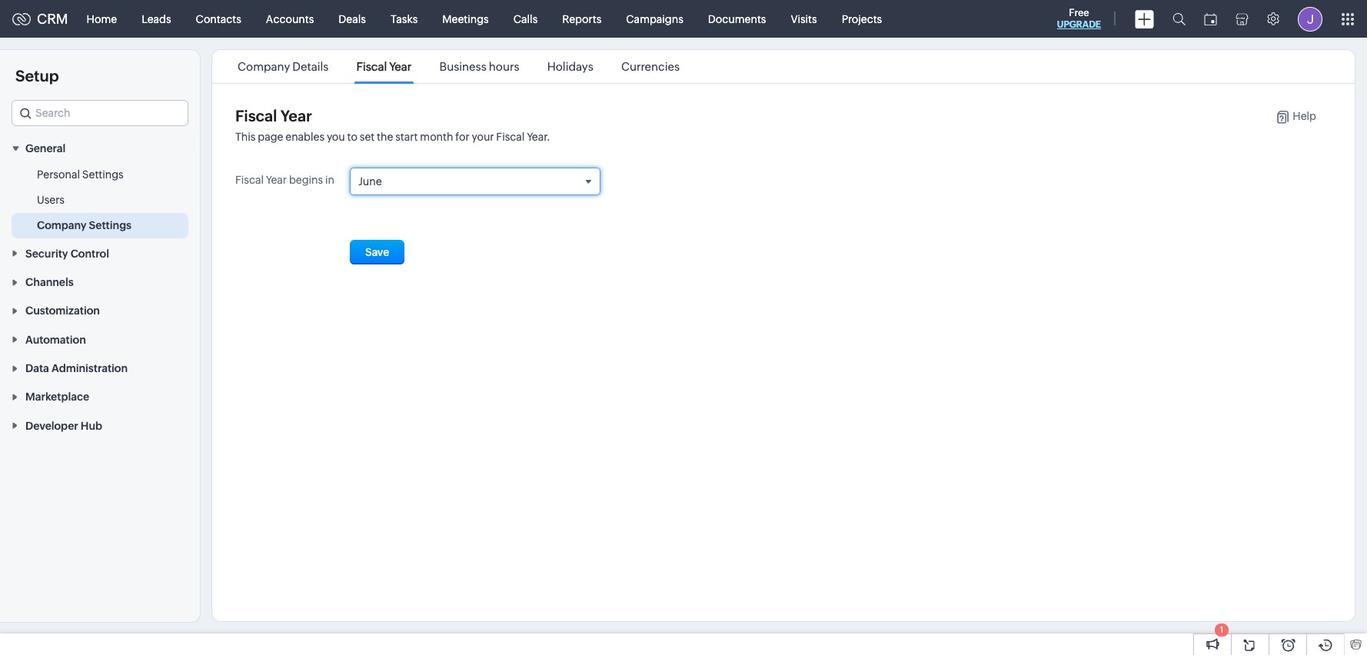 Task type: describe. For each thing, give the bounding box(es) containing it.
control
[[70, 247, 109, 260]]

Search text field
[[12, 101, 188, 125]]

home
[[87, 13, 117, 25]]

channels button
[[0, 267, 200, 296]]

company details link
[[235, 60, 331, 73]]

this page enables you to set the start month for your fiscal year.
[[235, 131, 550, 143]]

data
[[25, 362, 49, 375]]

data administration button
[[0, 354, 200, 382]]

developer hub
[[25, 420, 102, 432]]

your
[[472, 131, 494, 143]]

marketplace
[[25, 391, 89, 403]]

you
[[327, 131, 345, 143]]

free
[[1069, 7, 1089, 18]]

in
[[325, 174, 335, 186]]

campaigns
[[626, 13, 684, 25]]

company for company details
[[238, 60, 290, 73]]

visits
[[791, 13, 817, 25]]

fiscal year begins in
[[235, 174, 335, 186]]

upgrade
[[1057, 19, 1101, 30]]

projects link
[[830, 0, 895, 37]]

data administration
[[25, 362, 128, 375]]

details
[[292, 60, 329, 73]]

profile image
[[1298, 7, 1323, 31]]

search element
[[1164, 0, 1195, 38]]

customization button
[[0, 296, 200, 325]]

fiscal down deals
[[357, 60, 387, 73]]

logo image
[[12, 13, 31, 25]]

start
[[395, 131, 418, 143]]

general
[[25, 143, 66, 155]]

leads
[[142, 13, 171, 25]]

calls
[[514, 13, 538, 25]]

personal settings link
[[37, 167, 124, 183]]

automation button
[[0, 325, 200, 354]]

holidays
[[547, 60, 594, 73]]

meetings link
[[430, 0, 501, 37]]

home link
[[74, 0, 129, 37]]

security control
[[25, 247, 109, 260]]

security
[[25, 247, 68, 260]]

set
[[360, 131, 375, 143]]

users link
[[37, 193, 65, 208]]

projects
[[842, 13, 882, 25]]

automation
[[25, 334, 86, 346]]

calls link
[[501, 0, 550, 37]]

accounts
[[266, 13, 314, 25]]

developer hub button
[[0, 411, 200, 440]]

customization
[[25, 305, 100, 317]]

the
[[377, 131, 393, 143]]

company details
[[238, 60, 329, 73]]

calendar image
[[1204, 13, 1217, 25]]

for
[[456, 131, 470, 143]]

enables
[[286, 131, 325, 143]]

2 vertical spatial year
[[266, 174, 287, 186]]

accounts link
[[254, 0, 326, 37]]

company for company settings
[[37, 219, 87, 232]]

holidays link
[[545, 60, 596, 73]]

company settings
[[37, 219, 132, 232]]

marketplace button
[[0, 382, 200, 411]]

reports
[[562, 13, 602, 25]]

leads link
[[129, 0, 184, 37]]

hub
[[81, 420, 102, 432]]

june
[[358, 175, 382, 188]]

business hours link
[[437, 60, 522, 73]]

hours
[[489, 60, 520, 73]]

search image
[[1173, 12, 1186, 25]]



Task type: vqa. For each thing, say whether or not it's contained in the screenshot.
COMPOSE link
no



Task type: locate. For each thing, give the bounding box(es) containing it.
1 horizontal spatial company
[[238, 60, 290, 73]]

fiscal down this
[[235, 174, 264, 186]]

help link
[[1261, 110, 1317, 124]]

personal settings
[[37, 169, 124, 181]]

1 vertical spatial fiscal year
[[235, 107, 312, 125]]

0 horizontal spatial fiscal year
[[235, 107, 312, 125]]

company settings link
[[37, 218, 132, 233]]

campaigns link
[[614, 0, 696, 37]]

1
[[1220, 625, 1224, 634]]

settings up security control dropdown button
[[89, 219, 132, 232]]

deals link
[[326, 0, 378, 37]]

settings for personal settings
[[82, 169, 124, 181]]

settings inside personal settings "link"
[[82, 169, 124, 181]]

setup
[[15, 67, 59, 85]]

company
[[238, 60, 290, 73], [37, 219, 87, 232]]

June field
[[351, 168, 600, 195]]

contacts
[[196, 13, 241, 25]]

currencies link
[[619, 60, 682, 73]]

page
[[258, 131, 283, 143]]

0 vertical spatial company
[[238, 60, 290, 73]]

1 vertical spatial year
[[281, 107, 312, 125]]

fiscal year down "tasks" link
[[357, 60, 412, 73]]

year
[[389, 60, 412, 73], [281, 107, 312, 125], [266, 174, 287, 186]]

visits link
[[779, 0, 830, 37]]

settings for company settings
[[89, 219, 132, 232]]

contacts link
[[184, 0, 254, 37]]

create menu element
[[1126, 0, 1164, 37]]

administration
[[51, 362, 128, 375]]

settings
[[82, 169, 124, 181], [89, 219, 132, 232]]

0 vertical spatial fiscal year
[[357, 60, 412, 73]]

help
[[1293, 110, 1317, 122]]

general region
[[0, 163, 200, 239]]

settings inside company settings link
[[89, 219, 132, 232]]

fiscal year
[[357, 60, 412, 73], [235, 107, 312, 125]]

documents
[[708, 13, 766, 25]]

crm link
[[12, 11, 68, 27]]

1 horizontal spatial fiscal year
[[357, 60, 412, 73]]

profile element
[[1289, 0, 1332, 37]]

None submit
[[350, 240, 405, 265]]

tasks
[[391, 13, 418, 25]]

free upgrade
[[1057, 7, 1101, 30]]

currencies
[[621, 60, 680, 73]]

personal
[[37, 169, 80, 181]]

0 vertical spatial year
[[389, 60, 412, 73]]

0 horizontal spatial company
[[37, 219, 87, 232]]

users
[[37, 194, 65, 206]]

1 vertical spatial company
[[37, 219, 87, 232]]

None field
[[12, 100, 188, 126]]

list containing company details
[[224, 50, 694, 83]]

to
[[347, 131, 358, 143]]

company down users
[[37, 219, 87, 232]]

fiscal up this
[[235, 107, 277, 125]]

month
[[420, 131, 453, 143]]

developer
[[25, 420, 78, 432]]

year up enables at the top left of the page
[[281, 107, 312, 125]]

fiscal
[[357, 60, 387, 73], [235, 107, 277, 125], [496, 131, 525, 143], [235, 174, 264, 186]]

company inside general region
[[37, 219, 87, 232]]

year down "tasks" link
[[389, 60, 412, 73]]

security control button
[[0, 239, 200, 267]]

this
[[235, 131, 256, 143]]

create menu image
[[1135, 10, 1154, 28]]

deals
[[339, 13, 366, 25]]

year.
[[527, 131, 550, 143]]

fiscal year inside "list"
[[357, 60, 412, 73]]

fiscal year up page
[[235, 107, 312, 125]]

year left begins
[[266, 174, 287, 186]]

begins
[[289, 174, 323, 186]]

1 vertical spatial settings
[[89, 219, 132, 232]]

settings down general dropdown button
[[82, 169, 124, 181]]

fiscal right your
[[496, 131, 525, 143]]

documents link
[[696, 0, 779, 37]]

company left details at the top left of page
[[238, 60, 290, 73]]

list
[[224, 50, 694, 83]]

reports link
[[550, 0, 614, 37]]

0 vertical spatial settings
[[82, 169, 124, 181]]

general button
[[0, 134, 200, 163]]

fiscal year link
[[354, 60, 414, 73]]

meetings
[[442, 13, 489, 25]]

channels
[[25, 276, 74, 288]]

crm
[[37, 11, 68, 27]]

business hours
[[440, 60, 520, 73]]

tasks link
[[378, 0, 430, 37]]

business
[[440, 60, 487, 73]]



